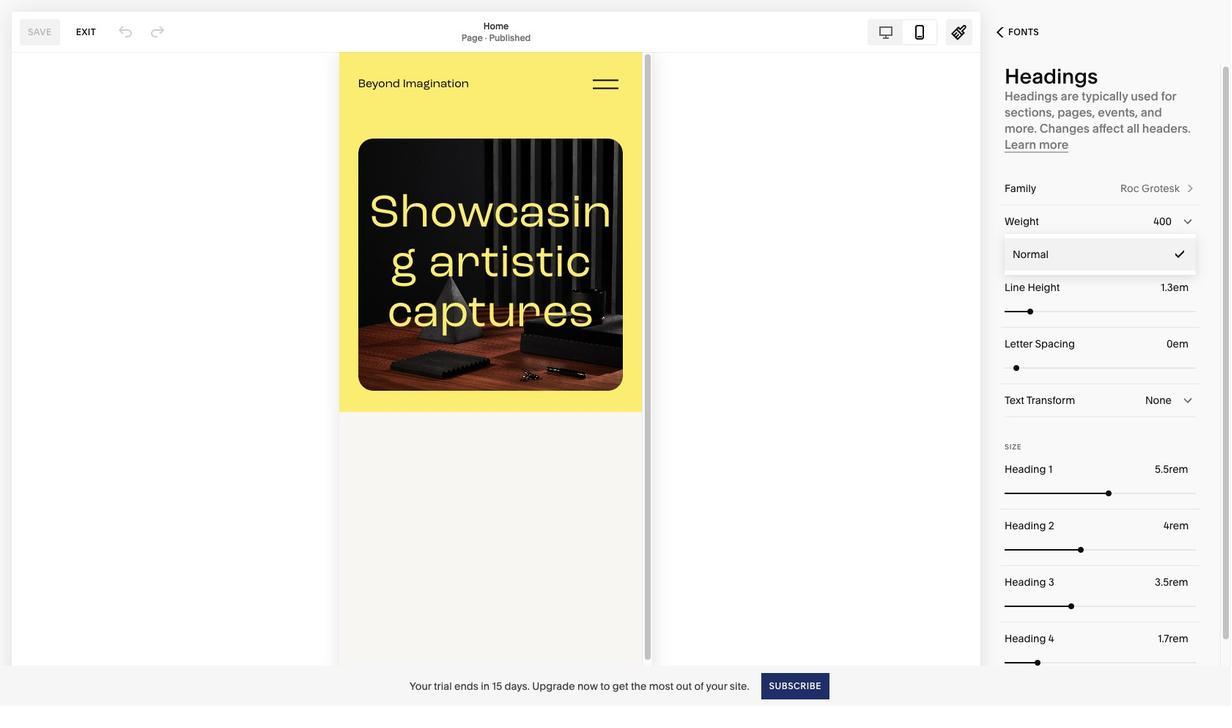 Task type: locate. For each thing, give the bounding box(es) containing it.
heading for heading 3
[[1005, 576, 1046, 589]]

upgrade
[[532, 679, 575, 692]]

of
[[695, 679, 704, 692]]

Heading 2 text field
[[1164, 518, 1192, 534]]

heading left 3
[[1005, 576, 1046, 589]]

learn more link
[[1005, 137, 1069, 152]]

used
[[1131, 89, 1159, 103]]

Heading 3 range field
[[1005, 590, 1197, 622]]

trial
[[434, 679, 452, 692]]

events,
[[1098, 105, 1139, 120]]

headers.
[[1143, 121, 1191, 136]]

style
[[1005, 248, 1029, 261]]

your
[[410, 679, 432, 692]]

Heading 3 text field
[[1155, 574, 1192, 590]]

4
[[1049, 632, 1055, 645]]

heading for heading 1
[[1005, 463, 1046, 476]]

letter
[[1005, 337, 1033, 350]]

home
[[484, 20, 509, 31]]

1 heading from the top
[[1005, 463, 1046, 476]]

exit
[[76, 26, 96, 37]]

2 heading from the top
[[1005, 519, 1046, 532]]

line height
[[1005, 281, 1060, 294]]

4 heading from the top
[[1005, 632, 1046, 645]]

headings headings are typically used for sections, pages, events, and more. changes affect all headers. learn more
[[1005, 64, 1191, 152]]

normal list box
[[1005, 238, 1197, 271]]

Heading 4 range field
[[1005, 646, 1197, 679]]

spacing
[[1036, 337, 1075, 350]]

heading left 2
[[1005, 519, 1046, 532]]

headings
[[1005, 64, 1099, 89], [1005, 89, 1059, 103]]

heading 2
[[1005, 519, 1055, 532]]

heading 4
[[1005, 632, 1055, 645]]

1
[[1049, 463, 1053, 476]]

3
[[1049, 576, 1055, 589]]

tab list
[[870, 20, 937, 44]]

heading
[[1005, 463, 1046, 476], [1005, 519, 1046, 532], [1005, 576, 1046, 589], [1005, 632, 1046, 645]]

grotesk
[[1142, 182, 1180, 195]]

Heading 4 text field
[[1158, 631, 1192, 647]]

page
[[462, 32, 483, 43]]

heading left '4'
[[1005, 632, 1046, 645]]

exit button
[[68, 19, 104, 45]]

heading left 1
[[1005, 463, 1046, 476]]

3 heading from the top
[[1005, 576, 1046, 589]]

roc
[[1121, 182, 1140, 195]]

Heading 1 text field
[[1155, 461, 1192, 477]]

Style field
[[1005, 238, 1197, 271]]

1 headings from the top
[[1005, 64, 1099, 89]]

Heading 1 range field
[[1005, 477, 1197, 509]]

2 headings from the top
[[1005, 89, 1059, 103]]

save
[[28, 26, 52, 37]]

published
[[489, 32, 531, 43]]

pages,
[[1058, 105, 1096, 120]]

days.
[[505, 679, 530, 692]]

heading for heading 4
[[1005, 632, 1046, 645]]

15
[[492, 679, 502, 692]]

site.
[[730, 679, 750, 692]]

more.
[[1005, 121, 1037, 136]]



Task type: vqa. For each thing, say whether or not it's contained in the screenshot.
Regional at the top left of the page
no



Task type: describe. For each thing, give the bounding box(es) containing it.
sections,
[[1005, 105, 1055, 120]]

save button
[[20, 19, 60, 45]]

home page · published
[[462, 20, 531, 43]]

for
[[1162, 89, 1177, 103]]

and
[[1141, 105, 1163, 120]]

Letter Spacing range field
[[1005, 352, 1197, 384]]

ends
[[455, 679, 479, 692]]

in
[[481, 679, 490, 692]]

heading 3
[[1005, 576, 1055, 589]]

Line Height text field
[[1161, 279, 1192, 295]]

Heading 2 range field
[[1005, 533, 1197, 566]]

Letter Spacing text field
[[1167, 336, 1192, 352]]

all
[[1127, 121, 1140, 136]]

2
[[1049, 519, 1055, 532]]

typically
[[1082, 89, 1129, 103]]

out
[[676, 679, 692, 692]]

height
[[1028, 281, 1060, 294]]

roc grotesk
[[1121, 182, 1180, 195]]

your trial ends in 15 days. upgrade now to get the most out of your site.
[[410, 679, 750, 692]]

your
[[706, 679, 728, 692]]

to
[[601, 679, 610, 692]]

heading for heading 2
[[1005, 519, 1046, 532]]

learn
[[1005, 137, 1037, 152]]

fonts button
[[981, 16, 1056, 48]]

changes
[[1040, 121, 1090, 136]]

affect
[[1093, 121, 1125, 136]]

are
[[1061, 89, 1079, 103]]

family
[[1005, 182, 1037, 195]]

most
[[649, 679, 674, 692]]

more
[[1040, 137, 1069, 152]]

heading 1
[[1005, 463, 1053, 476]]

the
[[631, 679, 647, 692]]

now
[[578, 679, 598, 692]]

·
[[485, 32, 487, 43]]

line
[[1005, 281, 1026, 294]]

letter spacing
[[1005, 337, 1075, 350]]

fonts
[[1009, 26, 1040, 37]]

normal
[[1013, 248, 1049, 261]]

Line Height range field
[[1005, 295, 1197, 327]]

get
[[613, 679, 629, 692]]

size
[[1005, 443, 1022, 451]]



